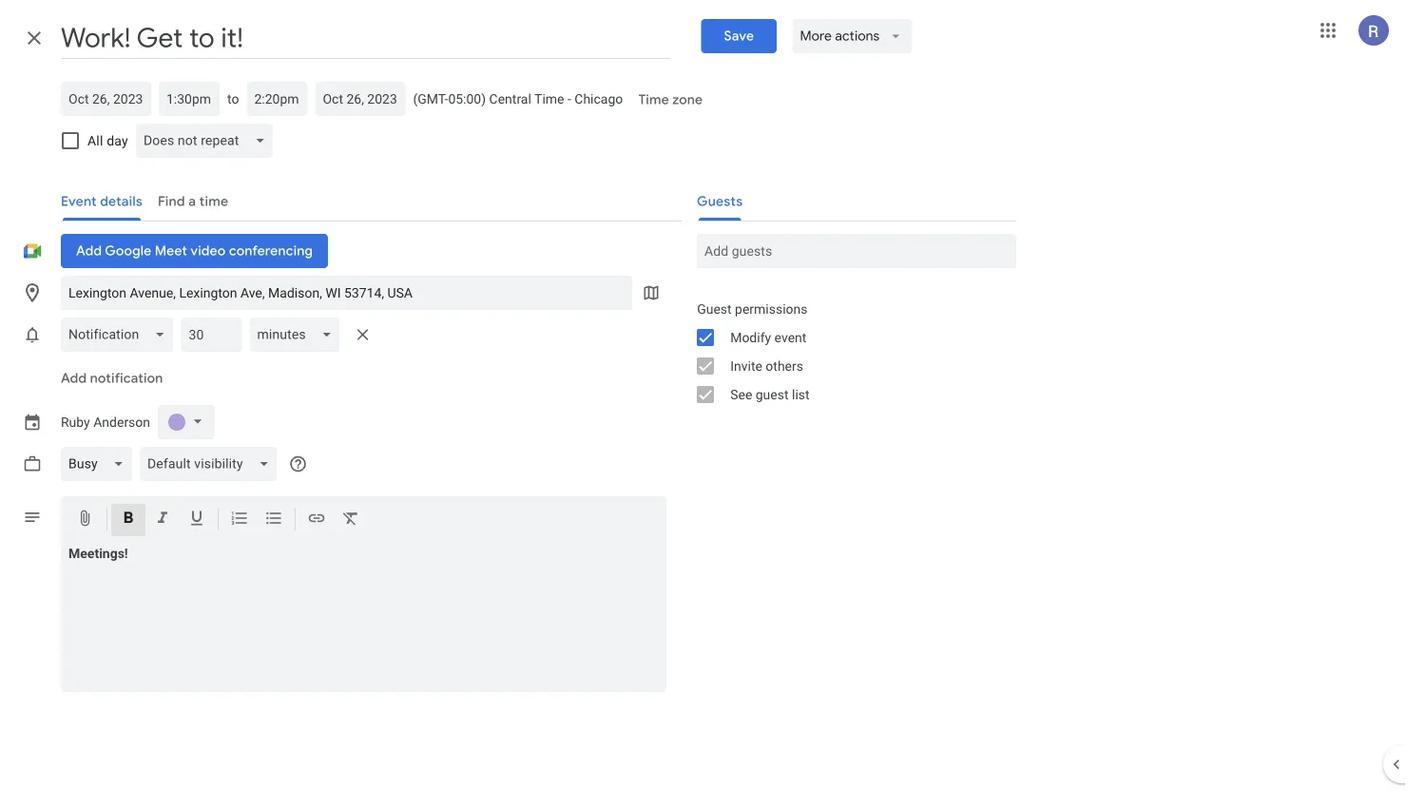 Task type: vqa. For each thing, say whether or not it's contained in the screenshot.
26 Element
no



Task type: describe. For each thing, give the bounding box(es) containing it.
group containing guest permissions
[[682, 295, 1017, 409]]

formatting options toolbar
[[61, 497, 667, 543]]

arrow_drop_down
[[888, 28, 905, 45]]

save button
[[702, 19, 777, 53]]

Location text field
[[68, 276, 625, 310]]

0 horizontal spatial time
[[535, 91, 565, 107]]

(gmt-05:00) central time - chicago
[[413, 91, 623, 107]]

day
[[107, 133, 128, 148]]

remove formatting image
[[342, 509, 361, 531]]

numbered list image
[[230, 509, 249, 531]]

-
[[568, 91, 572, 107]]

guest
[[756, 387, 789, 402]]

05:00)
[[448, 91, 486, 107]]

(gmt-
[[413, 91, 448, 107]]

bulleted list image
[[264, 509, 283, 531]]

time inside the time zone button
[[639, 91, 669, 108]]

see guest list
[[731, 387, 810, 402]]

meetings!
[[68, 546, 128, 562]]

ruby anderson
[[61, 415, 150, 430]]

time zone
[[639, 91, 703, 108]]

list
[[792, 387, 810, 402]]

more actions arrow_drop_down
[[800, 28, 905, 45]]

End date text field
[[323, 88, 398, 110]]

modify event
[[731, 330, 807, 345]]

guest
[[697, 301, 732, 317]]

Start date text field
[[68, 88, 144, 110]]

italic image
[[153, 509, 172, 531]]

insert link image
[[307, 509, 326, 531]]

ruby
[[61, 415, 90, 430]]



Task type: locate. For each thing, give the bounding box(es) containing it.
add
[[61, 370, 87, 387]]

End time text field
[[254, 88, 300, 110]]

anderson
[[93, 415, 150, 430]]

all
[[88, 133, 103, 148]]

Title text field
[[61, 17, 671, 59]]

zone
[[673, 91, 703, 108]]

notification
[[90, 370, 163, 387]]

underline image
[[187, 509, 206, 531]]

Start time text field
[[166, 88, 212, 110]]

central
[[489, 91, 532, 107]]

invite
[[731, 358, 763, 374]]

actions
[[835, 28, 880, 45]]

save
[[725, 28, 755, 45]]

permissions
[[735, 301, 808, 317]]

30 minutes before element
[[61, 314, 378, 356]]

1 horizontal spatial time
[[639, 91, 669, 108]]

group
[[682, 295, 1017, 409]]

Description text field
[[61, 546, 667, 689]]

add notification
[[61, 370, 163, 387]]

see
[[731, 387, 753, 402]]

time
[[535, 91, 565, 107], [639, 91, 669, 108]]

modify
[[731, 330, 772, 345]]

invite others
[[731, 358, 804, 374]]

Guests text field
[[705, 234, 1009, 268]]

others
[[766, 358, 804, 374]]

all day
[[88, 133, 128, 148]]

None field
[[136, 124, 281, 158], [61, 318, 181, 352], [250, 318, 348, 352], [61, 447, 140, 481], [140, 447, 285, 481], [136, 124, 281, 158], [61, 318, 181, 352], [250, 318, 348, 352], [61, 447, 140, 481], [140, 447, 285, 481]]

Minutes in advance for notification number field
[[189, 318, 234, 352]]

bold image
[[119, 509, 138, 531]]

chicago
[[575, 91, 623, 107]]

event
[[775, 330, 807, 345]]

more
[[800, 28, 832, 45]]

time zone button
[[631, 83, 711, 117]]

guest permissions
[[697, 301, 808, 317]]

to
[[227, 91, 239, 107]]

add notification button
[[53, 356, 171, 401]]

time left zone at the top left
[[639, 91, 669, 108]]

time left -
[[535, 91, 565, 107]]



